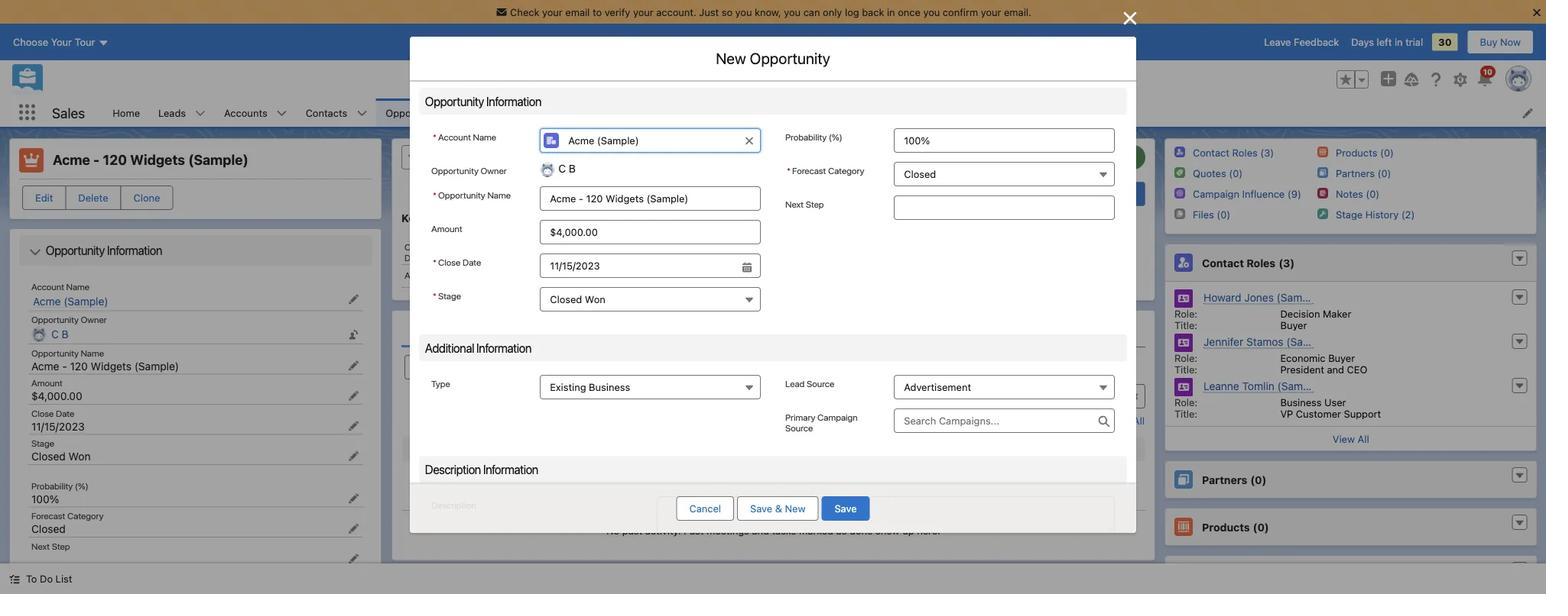 Task type: locate. For each thing, give the bounding box(es) containing it.
new right &
[[785, 504, 806, 515]]

1 horizontal spatial step
[[806, 199, 824, 210]]

economic
[[1280, 353, 1325, 364]]

dashboards list item
[[622, 99, 715, 127]]

campaign down "quotes (0)" link
[[1192, 188, 1239, 200]]

1 vertical spatial in
[[1395, 36, 1403, 48]]

1 vertical spatial a
[[836, 485, 841, 496]]

in right back
[[887, 6, 895, 18]]

b right 'quotes' list item
[[888, 107, 894, 119]]

clone
[[133, 192, 160, 204]]

1 vertical spatial -
[[62, 360, 67, 373]]

1 horizontal spatial no
[[724, 470, 737, 482]]

3 title: from the top
[[1174, 408, 1197, 420]]

Next Step text field
[[894, 196, 1115, 220]]

log
[[442, 362, 459, 373]]

group
[[1337, 70, 1369, 89], [431, 254, 761, 278]]

3 you from the left
[[923, 6, 940, 18]]

0 horizontal spatial in
[[887, 6, 895, 18]]

0 vertical spatial title:
[[1174, 320, 1197, 331]]

business inside contact roles element
[[1280, 397, 1321, 408]]

howard jones (sample) image
[[1174, 290, 1192, 308]]

products image
[[1317, 147, 1328, 158]]

* c b
[[871, 107, 894, 119]]

stage history image
[[1317, 209, 1328, 220]]

opportunity owner up c b
[[31, 315, 107, 325]]

0 horizontal spatial b
[[62, 328, 69, 341]]

email.
[[1004, 6, 1031, 18]]

2 horizontal spatial your
[[981, 6, 1001, 18]]

source down 'lead'
[[785, 423, 813, 434]]

task,
[[844, 485, 867, 496]]

forecast up guidance
[[792, 165, 826, 176]]

role: for leanne
[[1174, 397, 1197, 408]]

2 horizontal spatial you
[[923, 6, 940, 18]]

1 vertical spatial and
[[869, 485, 887, 496]]

* right 'quotes' list item
[[871, 107, 875, 119]]

acme - 120 widgets (sample)
[[53, 152, 248, 168], [31, 360, 179, 373]]

1 vertical spatial no
[[606, 525, 619, 537]]

-
[[93, 152, 100, 168], [62, 360, 67, 373]]

1 vertical spatial opportunity information
[[46, 244, 162, 258]]

1 title: from the top
[[1174, 320, 1197, 331]]

forecast down 100% in the bottom left of the page
[[31, 511, 65, 522]]

1 horizontal spatial a
[[836, 485, 841, 496]]

1 horizontal spatial probability (%)
[[785, 132, 843, 142]]

0 horizontal spatial close date
[[31, 408, 74, 419]]

type existing business
[[431, 379, 630, 393]]

close down key
[[404, 241, 427, 252]]

title: down leanne tomlin (sample) icon
[[1174, 408, 1197, 420]]

opportunity
[[750, 49, 830, 67], [425, 94, 484, 109], [431, 165, 479, 176], [438, 190, 485, 200], [46, 244, 105, 258], [31, 315, 79, 325], [31, 348, 79, 359]]

1 horizontal spatial and
[[869, 485, 887, 496]]

Acme (Sample) text field
[[540, 128, 761, 153]]

1 horizontal spatial edit
[[743, 214, 761, 224]]

owner
[[481, 165, 507, 176], [81, 315, 107, 325]]

c b
[[51, 328, 69, 341]]

30
[[1438, 36, 1452, 48]]

•
[[998, 387, 1003, 399], [1064, 387, 1069, 399], [1100, 415, 1104, 427]]

home
[[113, 107, 140, 119]]

* inside list
[[871, 107, 875, 119]]

0 horizontal spatial opportunity information
[[46, 244, 162, 258]]

* for * opportunity name
[[433, 190, 437, 200]]

1 vertical spatial next step
[[31, 541, 70, 552]]

new left event on the left bottom of page
[[686, 362, 707, 373]]

c right 'quotes' list item
[[878, 107, 885, 119]]

leanne tomlin (sample) image
[[1174, 379, 1192, 397]]

a
[[461, 362, 467, 373], [836, 485, 841, 496]]

0 horizontal spatial •
[[998, 387, 1003, 399]]

0 horizontal spatial next
[[31, 541, 50, 552]]

c up opportunity name at bottom
[[51, 328, 59, 341]]

1 vertical spatial view
[[1332, 434, 1355, 445]]

stage down notes (0) link
[[1335, 209, 1362, 220]]

opportunities list item
[[376, 99, 478, 127]]

0 horizontal spatial a
[[461, 362, 467, 373]]

activity.
[[645, 525, 681, 537]]

notes (0)
[[1335, 188, 1379, 200]]

1 horizontal spatial 120
[[103, 152, 127, 168]]

a inside button
[[461, 362, 467, 373]]

your left the email
[[542, 6, 563, 18]]

acme down account name
[[33, 295, 61, 308]]

you left the can
[[784, 6, 801, 18]]

0 horizontal spatial you
[[735, 6, 752, 18]]

save down task,
[[835, 504, 857, 515]]

text default image inside list
[[921, 108, 932, 119]]

0 horizontal spatial group
[[431, 254, 761, 278]]

key
[[401, 212, 421, 225]]

1 horizontal spatial you
[[784, 6, 801, 18]]

and right task,
[[869, 485, 887, 496]]

* up activity link
[[433, 291, 437, 301]]

delete
[[78, 192, 108, 204]]

0 vertical spatial opportunity owner
[[431, 165, 507, 176]]

0 vertical spatial owner
[[481, 165, 507, 176]]

edit close date image
[[348, 421, 359, 432]]

amount up * close date
[[431, 223, 462, 234]]

delete button
[[65, 186, 121, 210]]

1 vertical spatial source
[[785, 423, 813, 434]]

won up history 'link'
[[585, 294, 605, 305]]

b
[[888, 107, 894, 119], [62, 328, 69, 341]]

contact for contact roles (3)
[[1202, 257, 1244, 269]]

opportunity information up the * account name
[[425, 94, 542, 109]]

- down opportunity name at bottom
[[62, 360, 67, 373]]

leanne
[[1203, 380, 1239, 393]]

date up 11/15/2023
[[56, 408, 74, 419]]

you
[[735, 6, 752, 18], [784, 6, 801, 18], [923, 6, 940, 18]]

your left email.
[[981, 6, 1001, 18]]

source
[[807, 379, 834, 389], [785, 423, 813, 434]]

save for save
[[835, 504, 857, 515]]

stage for stage history (2)
[[1335, 209, 1362, 220]]

2 vertical spatial amount
[[31, 378, 62, 389]]

view down types
[[1108, 415, 1130, 427]]

1 horizontal spatial -
[[93, 152, 100, 168]]

1 vertical spatial step
[[52, 541, 70, 552]]

stage inside * stage closed won
[[438, 291, 461, 301]]

1 horizontal spatial in
[[1395, 36, 1403, 48]]

opportunity owner
[[431, 165, 507, 176], [31, 315, 107, 325]]

1 horizontal spatial next step
[[785, 199, 824, 210]]

you right once
[[923, 6, 940, 18]]

1 your from the left
[[542, 6, 563, 18]]

save & new
[[750, 504, 806, 515]]

120 up delete button
[[103, 152, 127, 168]]

text default image for partners (0)
[[1514, 471, 1525, 482]]

opportunity information inside dropdown button
[[46, 244, 162, 258]]

step up guidance for success
[[806, 199, 824, 210]]

category up success
[[828, 165, 864, 176]]

and left "ceo"
[[1327, 364, 1344, 375]]

clone button
[[120, 186, 173, 210]]

view all link down the support
[[1165, 427, 1536, 451]]

None text field
[[540, 254, 761, 278], [657, 497, 1115, 534], [540, 254, 761, 278], [657, 497, 1115, 534]]

1 vertical spatial (0)
[[1253, 521, 1269, 534]]

* account name
[[433, 132, 496, 142]]

products (0) link
[[1335, 147, 1394, 159]]

* inside * forecast category closed
[[787, 165, 791, 176]]

role: up "jennifer stamos (sample)" image
[[1174, 308, 1197, 320]]

(0) right partners
[[1250, 474, 1266, 487]]

0 vertical spatial in
[[887, 6, 895, 18]]

edit amount image
[[348, 391, 359, 402]]

0 vertical spatial campaign
[[1192, 188, 1239, 200]]

edit forecast category image
[[348, 524, 359, 535]]

accounts
[[224, 107, 267, 119]]

in
[[887, 6, 895, 18], [1395, 36, 1403, 48]]

no up sending
[[724, 470, 737, 482]]

forecasts link
[[558, 99, 622, 127]]

• left types
[[1064, 387, 1069, 399]]

information inside dropdown button
[[107, 244, 162, 258]]

opportunity information down delete button
[[46, 244, 162, 258]]

1 horizontal spatial save
[[835, 504, 857, 515]]

date up * stage closed won
[[463, 257, 481, 268]]

primary
[[785, 412, 815, 423]]

1 vertical spatial won
[[585, 294, 605, 305]]

1 horizontal spatial won
[[506, 188, 528, 200]]

edit
[[35, 192, 53, 204], [743, 214, 761, 224]]

widgets up clone
[[130, 152, 185, 168]]

widgets down opportunity name at bottom
[[91, 360, 131, 373]]

amount up $4,000.00
[[31, 378, 62, 389]]

leave feedback
[[1264, 36, 1339, 48]]

won right :
[[506, 188, 528, 200]]

2 your from the left
[[633, 6, 654, 18]]

Stage, Closed Won button
[[540, 288, 761, 312]]

2 vertical spatial role:
[[1174, 397, 1197, 408]]

close up 11/15/2023
[[31, 408, 54, 419]]

new up search... button
[[716, 49, 746, 67]]

contact roles element
[[1164, 244, 1537, 452]]

inverse image
[[1121, 9, 1139, 28]]

0 vertical spatial -
[[93, 152, 100, 168]]

1 vertical spatial campaign
[[817, 412, 858, 423]]

0 vertical spatial business
[[589, 382, 630, 393]]

partners image
[[1317, 168, 1328, 178]]

save
[[750, 504, 772, 515], [835, 504, 857, 515]]

category inside * forecast category closed
[[828, 165, 864, 176]]

probability (%)
[[785, 132, 843, 142], [31, 481, 89, 492]]

decision
[[1280, 308, 1320, 320]]

* inside * stage closed won
[[433, 291, 437, 301]]

* up fields
[[433, 190, 437, 200]]

2 horizontal spatial and
[[1327, 364, 1344, 375]]

to right the email
[[593, 6, 602, 18]]

contacts
[[306, 107, 347, 119]]

role: down "jennifer stamos (sample)" image
[[1174, 397, 1197, 408]]

your right verify
[[633, 6, 654, 18]]

new task
[[564, 362, 609, 373]]

edit left guidance
[[743, 214, 761, 224]]

forecast category
[[31, 511, 104, 522]]

leads
[[158, 107, 186, 119]]

0 vertical spatial next step
[[785, 199, 824, 210]]

2 title: from the top
[[1174, 364, 1197, 375]]

1 horizontal spatial account
[[438, 132, 471, 142]]

0 vertical spatial c
[[878, 107, 885, 119]]

0 vertical spatial amount
[[431, 223, 462, 234]]

role: for jennifer
[[1174, 353, 1197, 364]]

1 vertical spatial opportunity owner
[[31, 315, 107, 325]]

1 horizontal spatial close
[[404, 241, 427, 252]]

owner up stage : closed won
[[481, 165, 507, 176]]

for
[[822, 212, 838, 225]]

dashboards link
[[622, 99, 695, 127]]

account up acme (sample)
[[31, 281, 64, 292]]

close date up 11/15/2023
[[31, 408, 74, 419]]

1 horizontal spatial to
[[784, 470, 793, 482]]

acme right opportunity icon
[[53, 152, 90, 168]]

show.
[[796, 470, 822, 482]]

None text field
[[540, 187, 761, 211]]

existing
[[550, 382, 586, 393]]

new for new opportunity
[[716, 49, 746, 67]]

*
[[871, 107, 875, 119], [433, 132, 437, 142], [787, 165, 791, 176], [433, 190, 437, 200], [433, 257, 437, 268], [433, 291, 437, 301]]

quotes
[[799, 107, 832, 119]]

quotes image
[[1174, 168, 1185, 178]]

1 vertical spatial close
[[438, 257, 461, 268]]

category down closed won
[[67, 511, 104, 522]]

1 horizontal spatial business
[[1280, 397, 1321, 408]]

text default image
[[921, 108, 932, 119], [29, 247, 41, 259], [1514, 254, 1525, 265], [1514, 471, 1525, 482], [1514, 518, 1525, 529]]

title: up "jennifer stamos (sample)" image
[[1174, 320, 1197, 331]]

roles (3)
[[1232, 147, 1274, 158]]

role: up leanne tomlin (sample) icon
[[1174, 353, 1197, 364]]

activities up primary campaign source text field
[[1020, 387, 1061, 399]]

list
[[103, 99, 1546, 127]]

2 horizontal spatial won
[[585, 294, 605, 305]]

list item containing *
[[861, 99, 939, 127]]

1 vertical spatial close date
[[31, 408, 74, 419]]

close inside group
[[438, 257, 461, 268]]

0 vertical spatial a
[[461, 362, 467, 373]]

0 vertical spatial role:
[[1174, 308, 1197, 320]]

1 vertical spatial category
[[67, 511, 104, 522]]

0 horizontal spatial edit
[[35, 192, 53, 204]]

contacts link
[[296, 99, 357, 127]]

2 save from the left
[[835, 504, 857, 515]]

0 vertical spatial widgets
[[130, 152, 185, 168]]

title: up leanne tomlin (sample) icon
[[1174, 364, 1197, 375]]

title: for howard
[[1174, 320, 1197, 331]]

0 horizontal spatial 120
[[70, 360, 88, 373]]

next step up guidance
[[785, 199, 824, 210]]

120 down opportunity name at bottom
[[70, 360, 88, 373]]

campaign right the "primary"
[[817, 412, 858, 423]]

opportunity up c b
[[31, 315, 79, 325]]

won down 11/15/2023
[[69, 451, 91, 463]]

2 you from the left
[[784, 6, 801, 18]]

edit probability (%) image
[[348, 494, 359, 505]]

campaign influence (9)
[[1192, 188, 1301, 200]]

next step up to do list
[[31, 541, 70, 552]]

3 role: from the top
[[1174, 397, 1197, 408]]

1 horizontal spatial next
[[785, 199, 804, 210]]

0 vertical spatial 120
[[103, 152, 127, 168]]

0 vertical spatial contact
[[1192, 147, 1229, 158]]

won for stage : closed won
[[506, 188, 528, 200]]

buyer
[[1280, 320, 1307, 331], [1328, 353, 1355, 364]]

buyer right economic
[[1328, 353, 1355, 364]]

Amount text field
[[540, 220, 761, 245]]

opportunity image
[[19, 148, 44, 173]]

b up opportunity name at bottom
[[62, 328, 69, 341]]

Lead Source button
[[894, 375, 1115, 400]]

won inside * stage closed won
[[585, 294, 605, 305]]

date down key
[[404, 252, 423, 263]]

* down fields
[[433, 257, 437, 268]]

• down types
[[1100, 415, 1104, 427]]

probability (%) up 100% in the bottom left of the page
[[31, 481, 89, 492]]

view down vp customer support
[[1332, 434, 1355, 445]]

1 vertical spatial acme - 120 widgets (sample)
[[31, 360, 179, 373]]

owner down acme (sample) link
[[81, 315, 107, 325]]

business
[[589, 382, 630, 393], [1280, 397, 1321, 408]]

probability
[[785, 132, 827, 142], [31, 481, 73, 492]]

success
[[840, 212, 884, 225]]

0 horizontal spatial buyer
[[1280, 320, 1307, 331]]

title: for leanne
[[1174, 408, 1197, 420]]

stage right change on the top right of the page
[[1089, 188, 1116, 200]]

1 horizontal spatial your
[[633, 6, 654, 18]]

campaign
[[1192, 188, 1239, 200], [817, 412, 858, 423]]

source right 'lead'
[[807, 379, 834, 389]]

activity
[[410, 325, 456, 340]]

step down "forecast category"
[[52, 541, 70, 552]]

howard jones (sample)
[[1203, 291, 1321, 304]]

opportunity owner up :
[[431, 165, 507, 176]]

tab list containing activity
[[401, 317, 1145, 348]]

1 vertical spatial probability
[[31, 481, 73, 492]]

role: for howard
[[1174, 308, 1197, 320]]

0 vertical spatial group
[[1337, 70, 1369, 89]]

next up guidance
[[785, 199, 804, 210]]

acme - 120 widgets (sample) down opportunity name at bottom
[[31, 360, 179, 373]]

quote link
[[544, 317, 575, 348]]

reports list item
[[715, 99, 790, 127]]

opportunity up account name
[[46, 244, 105, 258]]

tab list
[[401, 317, 1145, 348]]

* for * account name
[[433, 132, 437, 142]]

group containing *
[[431, 254, 761, 278]]

list item
[[861, 99, 939, 127]]

quote
[[544, 325, 575, 340]]

business down "task"
[[589, 382, 630, 393]]

1 vertical spatial acme
[[33, 295, 61, 308]]

(0) for partners (0)
[[1250, 474, 1266, 487]]

Primary Campaign Source text field
[[894, 409, 1115, 434]]

1 vertical spatial account
[[31, 281, 64, 292]]

* opportunity name
[[433, 190, 511, 200]]

no left past
[[606, 525, 619, 537]]

close
[[404, 241, 427, 252], [438, 257, 461, 268], [31, 408, 54, 419]]

1 vertical spatial b
[[62, 328, 69, 341]]

1 save from the left
[[750, 504, 772, 515]]

information down clone
[[107, 244, 162, 258]]

new inside "button"
[[686, 362, 707, 373]]

0 horizontal spatial business
[[589, 382, 630, 393]]

stamos
[[1246, 336, 1283, 348]]

edit down opportunity icon
[[35, 192, 53, 204]]

an
[[739, 485, 750, 496]]

0 horizontal spatial close
[[31, 408, 54, 419]]

0 horizontal spatial activities
[[740, 470, 781, 482]]

role:
[[1174, 308, 1197, 320], [1174, 353, 1197, 364], [1174, 397, 1197, 408]]

stage up closed won
[[31, 439, 54, 449]]

president and ceo
[[1280, 364, 1367, 375]]

activities up email,
[[740, 470, 781, 482]]

1 horizontal spatial activities
[[1020, 387, 1061, 399]]

history link
[[602, 317, 637, 348]]

and inside no activities to show. get started by sending an email, scheduling a task, and more.
[[869, 485, 887, 496]]

all inside contact roles element
[[1357, 434, 1369, 445]]

text default image inside "opportunity information" dropdown button
[[29, 247, 41, 259]]

1 vertical spatial widgets
[[91, 360, 131, 373]]

0 vertical spatial source
[[807, 379, 834, 389]]

stage down * close date
[[438, 291, 461, 301]]

0 horizontal spatial won
[[69, 451, 91, 463]]

won
[[506, 188, 528, 200], [585, 294, 605, 305], [69, 451, 91, 463]]

no inside no activities to show. get started by sending an email, scheduling a task, and more.
[[724, 470, 737, 482]]

0 horizontal spatial your
[[542, 6, 563, 18]]

0 vertical spatial edit
[[35, 192, 53, 204]]

products
[[1202, 521, 1250, 534]]

&
[[775, 504, 782, 515]]

2 horizontal spatial •
[[1100, 415, 1104, 427]]

c b link
[[51, 328, 69, 342]]

1 role: from the top
[[1174, 308, 1197, 320]]

1 horizontal spatial b
[[888, 107, 894, 119]]

0 horizontal spatial date
[[56, 408, 74, 419]]

category
[[828, 165, 864, 176], [67, 511, 104, 522]]

contacts list item
[[296, 99, 376, 127]]

close down fields
[[438, 257, 461, 268]]

* for * c b
[[871, 107, 875, 119]]

business user
[[1280, 397, 1346, 408]]

information
[[486, 94, 542, 109], [107, 244, 162, 258], [477, 341, 532, 356], [483, 463, 538, 477]]

(0) right "products"
[[1253, 521, 1269, 534]]

0 vertical spatial to
[[593, 6, 602, 18]]

and left tasks
[[752, 525, 769, 537]]

Forecast Category, Closed button
[[894, 162, 1115, 187]]

• right time
[[998, 387, 1003, 399]]

description information
[[425, 463, 538, 477]]

2 role: from the top
[[1174, 353, 1197, 364]]

1 vertical spatial title:
[[1174, 364, 1197, 375]]

to inside no activities to show. get started by sending an email, scheduling a task, and more.
[[784, 470, 793, 482]]

0 horizontal spatial view
[[1108, 415, 1130, 427]]

1 vertical spatial forecast
[[31, 511, 65, 522]]

* up guidance
[[787, 165, 791, 176]]



Task type: vqa. For each thing, say whether or not it's contained in the screenshot.
Description Information
yes



Task type: describe. For each thing, give the bounding box(es) containing it.
details link
[[483, 317, 517, 348]]

partners (0)
[[1335, 167, 1391, 179]]

a inside no activities to show. get started by sending an email, scheduling a task, and more.
[[836, 485, 841, 496]]

history (2)
[[1365, 209, 1414, 220]]

opportunity inside dropdown button
[[46, 244, 105, 258]]

contact for contact roles (3)
[[1192, 147, 1229, 158]]

started
[[650, 485, 683, 496]]

name right :
[[487, 190, 511, 200]]

:
[[463, 188, 467, 200]]

tasks
[[771, 525, 796, 537]]

user
[[1324, 397, 1346, 408]]

information right description
[[483, 463, 538, 477]]

up
[[902, 525, 914, 537]]

edit inside "button"
[[35, 192, 53, 204]]

information up the * account name
[[486, 94, 542, 109]]

verify
[[605, 6, 630, 18]]

new opportunity
[[716, 49, 830, 67]]

products (0)
[[1335, 147, 1394, 158]]

partners (0)
[[1202, 474, 1266, 487]]

text default image for contact roles (3)
[[1514, 254, 1525, 265]]

0 vertical spatial acme - 120 widgets (sample)
[[53, 152, 248, 168]]

campaign influence (9) link
[[1192, 188, 1301, 200]]

0 horizontal spatial (%)
[[75, 481, 89, 492]]

account.
[[656, 6, 696, 18]]

closed inside * stage closed won
[[550, 294, 582, 305]]

email
[[565, 6, 590, 18]]

cancel button
[[676, 497, 734, 522]]

fields
[[423, 212, 455, 225]]

source inside the lead source advertisement
[[807, 379, 834, 389]]

by
[[685, 485, 697, 496]]

name down calendar
[[473, 132, 496, 142]]

left
[[1377, 36, 1392, 48]]

* stage closed won
[[433, 291, 605, 305]]

decision maker
[[1280, 308, 1351, 320]]

jennifer stamos (sample) link
[[1203, 336, 1331, 349]]

quotes list item
[[790, 99, 861, 127]]

log a call
[[442, 362, 487, 373]]

accounts list item
[[215, 99, 296, 127]]

* for * close date
[[433, 257, 437, 268]]

view all
[[1332, 434, 1369, 445]]

guidance
[[770, 212, 820, 225]]

reports link
[[715, 99, 770, 127]]

influence (9)
[[1242, 188, 1301, 200]]

economic buyer
[[1280, 353, 1355, 364]]

campaign inside primary campaign source
[[817, 412, 858, 423]]

100%
[[31, 493, 59, 506]]

0 horizontal spatial step
[[52, 541, 70, 552]]

lead
[[785, 379, 805, 389]]

1 horizontal spatial date
[[404, 252, 423, 263]]

to do list button
[[0, 564, 81, 595]]

marked
[[799, 525, 833, 537]]

quotes link
[[790, 99, 841, 127]]

new for new task
[[564, 362, 585, 373]]

opportunity up the * account name
[[425, 94, 484, 109]]

stage history (2) link
[[1335, 209, 1414, 221]]

2 vertical spatial close
[[31, 408, 54, 419]]

files (0) link
[[1192, 209, 1230, 221]]

save & new button
[[737, 497, 819, 522]]

source inside primary campaign source
[[785, 423, 813, 434]]

1 vertical spatial owner
[[81, 315, 107, 325]]

edit link
[[743, 213, 761, 225]]

calendar list item
[[478, 99, 558, 127]]

details
[[483, 325, 517, 340]]

accounts link
[[215, 99, 277, 127]]

0 horizontal spatial and
[[752, 525, 769, 537]]

1 vertical spatial buyer
[[1328, 353, 1355, 364]]

confirm
[[943, 6, 978, 18]]

new task button
[[527, 355, 622, 380]]

0 vertical spatial view
[[1108, 415, 1130, 427]]

stage for stage : closed won
[[435, 188, 463, 200]]

2 vertical spatial acme
[[31, 360, 59, 373]]

* for * forecast category closed
[[787, 165, 791, 176]]

past
[[683, 525, 703, 537]]

as
[[836, 525, 846, 537]]

account name
[[31, 281, 90, 292]]

1 vertical spatial next
[[31, 541, 50, 552]]

search...
[[626, 74, 667, 85]]

(0) for products (0)
[[1253, 521, 1269, 534]]

b inside list item
[[888, 107, 894, 119]]

buy now
[[1480, 36, 1521, 48]]

closed won
[[31, 451, 91, 463]]

more.
[[889, 485, 916, 496]]

forecasts
[[567, 107, 612, 119]]

no for past
[[606, 525, 619, 537]]

can
[[803, 6, 820, 18]]

0 vertical spatial acme
[[53, 152, 90, 168]]

history
[[602, 325, 637, 340]]

closed inside change closed stage button
[[1054, 188, 1086, 200]]

opportunity up fields
[[438, 190, 485, 200]]

stage : closed won
[[435, 188, 528, 200]]

save for save & new
[[750, 504, 772, 515]]

president
[[1280, 364, 1324, 375]]

• view all
[[1097, 415, 1144, 427]]

contact roles (3)
[[1192, 147, 1274, 158]]

new for new event
[[686, 362, 707, 373]]

business inside type existing business
[[589, 382, 630, 393]]

key fields
[[401, 212, 455, 225]]

text default image for products (0)
[[1514, 518, 1525, 529]]

know,
[[755, 6, 781, 18]]

stage for stage
[[31, 439, 54, 449]]

1 vertical spatial c
[[51, 328, 59, 341]]

save button
[[822, 497, 870, 522]]

name up acme (sample)
[[66, 281, 90, 292]]

c inside list item
[[878, 107, 885, 119]]

do
[[40, 574, 53, 585]]

contact roles image
[[1174, 147, 1185, 158]]

days left in trial
[[1351, 36, 1423, 48]]

1 horizontal spatial view all link
[[1165, 427, 1536, 451]]

2 vertical spatial won
[[69, 451, 91, 463]]

view inside contact roles element
[[1332, 434, 1355, 445]]

edit stage image
[[348, 452, 359, 462]]

once
[[898, 6, 921, 18]]

leads list item
[[149, 99, 215, 127]]

opportunity down "c b" link
[[31, 348, 79, 359]]

1 vertical spatial probability (%)
[[31, 481, 89, 492]]

edit opportunity name image
[[348, 361, 359, 372]]

forecast inside * forecast category closed
[[792, 165, 826, 176]]

3 your from the left
[[981, 6, 1001, 18]]

1 horizontal spatial •
[[1064, 387, 1069, 399]]

leanne tomlin (sample) link
[[1203, 380, 1322, 393]]

buy now button
[[1467, 30, 1534, 54]]

opportunity up :
[[431, 165, 479, 176]]

0 horizontal spatial opportunity owner
[[31, 315, 107, 325]]

new event
[[686, 362, 735, 373]]

list containing home
[[103, 99, 1546, 127]]

activities inside no activities to show. get started by sending an email, scheduling a task, and more.
[[740, 470, 781, 482]]

campaign influence image
[[1174, 188, 1185, 199]]

stage inside button
[[1089, 188, 1116, 200]]

opportunity up search... button
[[750, 49, 830, 67]]

Type button
[[540, 375, 761, 400]]

title: for jennifer
[[1174, 364, 1197, 375]]

sales
[[52, 105, 85, 121]]

1 vertical spatial amount
[[404, 270, 435, 280]]

no for activities
[[724, 470, 737, 482]]

0 vertical spatial opportunity information
[[425, 94, 542, 109]]

2 horizontal spatial date
[[463, 257, 481, 268]]

partners
[[1202, 474, 1247, 487]]

opportunity information button
[[22, 239, 369, 263]]

done
[[849, 525, 872, 537]]

edit next step image
[[348, 554, 359, 565]]

partners (0) link
[[1335, 167, 1391, 180]]

calendar
[[487, 107, 529, 119]]

types
[[1086, 387, 1111, 399]]

filters: all time • all activities • all types
[[927, 387, 1111, 399]]

1 horizontal spatial opportunity owner
[[431, 165, 507, 176]]

0 vertical spatial close
[[404, 241, 427, 252]]

search... button
[[596, 67, 902, 92]]

task
[[588, 362, 609, 373]]

no past activity. past meetings and tasks marked as done show up here.
[[606, 525, 940, 537]]

Probability (%) text field
[[894, 128, 1115, 153]]

0 vertical spatial probability
[[785, 132, 827, 142]]

0 horizontal spatial view all link
[[1107, 409, 1145, 433]]

1 horizontal spatial close date
[[404, 241, 427, 263]]

files image
[[1174, 209, 1185, 220]]

0 vertical spatial activities
[[1020, 387, 1061, 399]]

leave feedback link
[[1264, 36, 1339, 48]]

change closed stage
[[1015, 188, 1116, 200]]

0 vertical spatial buyer
[[1280, 320, 1307, 331]]

0 horizontal spatial to
[[593, 6, 602, 18]]

jennifer stamos (sample) image
[[1174, 334, 1192, 353]]

1 horizontal spatial group
[[1337, 70, 1369, 89]]

event
[[709, 362, 735, 373]]

path options list box
[[435, 145, 1145, 170]]

0 horizontal spatial category
[[67, 511, 104, 522]]

0 horizontal spatial -
[[62, 360, 67, 373]]

0 horizontal spatial account
[[31, 281, 64, 292]]

information down details
[[477, 341, 532, 356]]

won for * stage closed won
[[585, 294, 605, 305]]

guidance for success
[[770, 212, 884, 225]]

1 horizontal spatial (%)
[[829, 132, 843, 142]]

name down acme (sample) link
[[81, 348, 104, 359]]

closed inside * forecast category closed
[[904, 169, 936, 180]]

0 vertical spatial account
[[438, 132, 471, 142]]

and inside contact roles element
[[1327, 364, 1344, 375]]

edit account name image
[[348, 294, 359, 305]]

1 horizontal spatial campaign
[[1192, 188, 1239, 200]]

notes image
[[1317, 188, 1328, 199]]

* for * stage closed won
[[433, 291, 437, 301]]

leads link
[[149, 99, 195, 127]]

0 vertical spatial next
[[785, 199, 804, 210]]

quotes (0)
[[1192, 167, 1242, 179]]

1 you from the left
[[735, 6, 752, 18]]

just
[[699, 6, 719, 18]]

log
[[845, 6, 859, 18]]

1 vertical spatial edit
[[743, 214, 761, 224]]

text default image
[[9, 575, 20, 585]]

lead source advertisement
[[785, 379, 971, 393]]

0 vertical spatial step
[[806, 199, 824, 210]]



